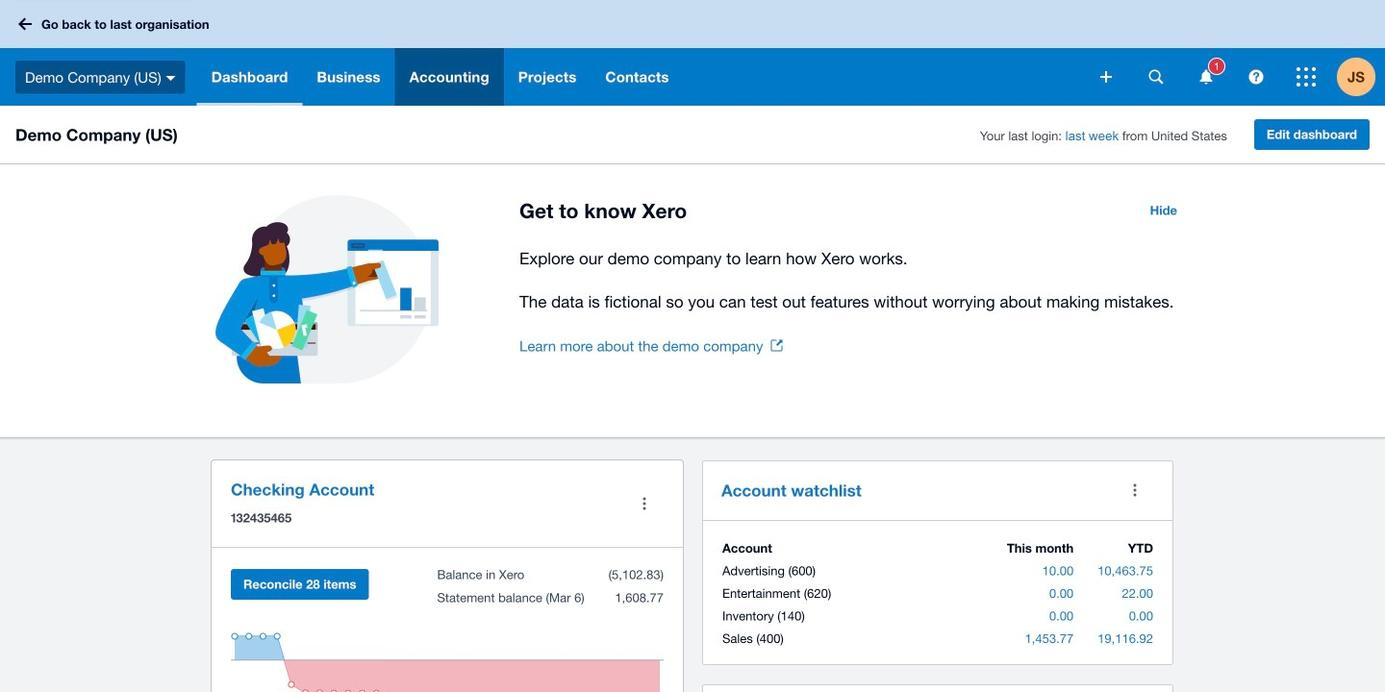 Task type: describe. For each thing, give the bounding box(es) containing it.
manage menu toggle image
[[626, 485, 664, 524]]

1 horizontal spatial svg image
[[1250, 70, 1264, 84]]

intro banner body element
[[520, 245, 1189, 316]]



Task type: vqa. For each thing, say whether or not it's contained in the screenshot.
Intro Banner body element
yes



Task type: locate. For each thing, give the bounding box(es) containing it.
0 vertical spatial svg image
[[18, 18, 32, 30]]

svg image
[[18, 18, 32, 30], [1250, 70, 1264, 84]]

banner
[[0, 0, 1386, 106]]

1 vertical spatial svg image
[[1250, 70, 1264, 84]]

svg image
[[1297, 67, 1317, 87], [1150, 70, 1164, 84], [1201, 70, 1213, 84], [1101, 71, 1112, 83], [166, 76, 176, 81]]

0 horizontal spatial svg image
[[18, 18, 32, 30]]



